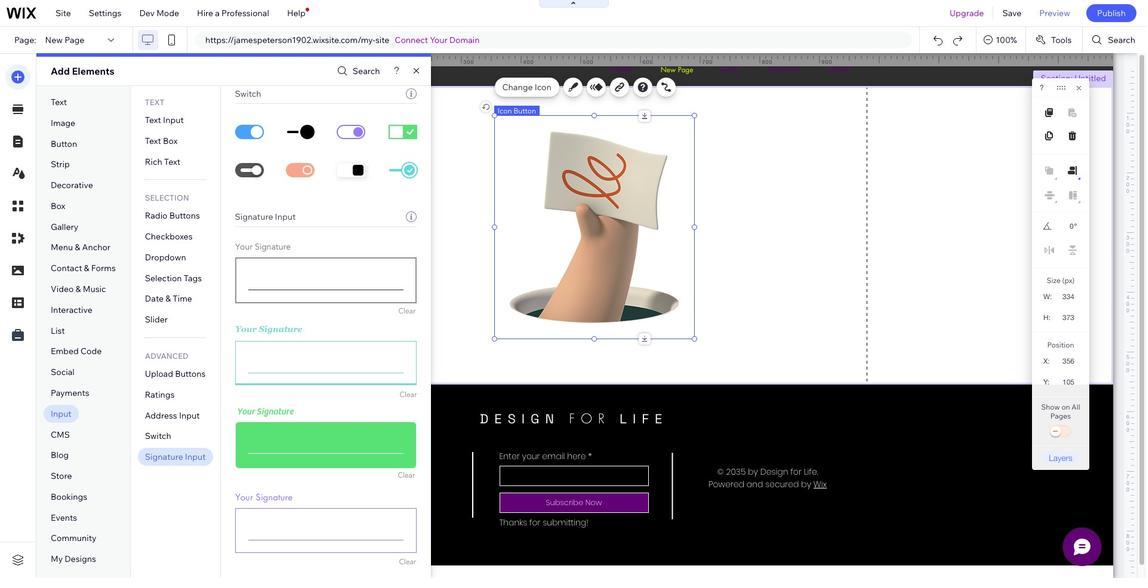 Task type: locate. For each thing, give the bounding box(es) containing it.
search
[[1109, 35, 1136, 45], [353, 66, 380, 76]]

1 vertical spatial selection
[[145, 273, 182, 284]]

text up image
[[51, 97, 67, 108]]

buttons
[[169, 210, 200, 221], [175, 369, 206, 379]]

switch
[[235, 88, 261, 99], [145, 431, 171, 442]]

buttons up checkboxes
[[169, 210, 200, 221]]

1 vertical spatial icon
[[498, 106, 512, 115]]

100%
[[997, 35, 1018, 45]]

icon
[[535, 82, 552, 93], [498, 106, 512, 115]]

900
[[822, 59, 833, 65]]

your
[[430, 35, 448, 45]]

connect
[[395, 35, 428, 45]]

mode
[[157, 8, 179, 19]]

search button down publish
[[1084, 27, 1147, 53]]

600
[[643, 59, 654, 65]]

&
[[75, 242, 80, 253], [84, 263, 89, 274], [76, 284, 81, 295], [166, 294, 171, 304]]

box down text input
[[163, 135, 178, 146]]

preview
[[1040, 8, 1071, 19]]

100% button
[[977, 27, 1026, 53]]

blog
[[51, 450, 69, 461]]

publish
[[1098, 8, 1127, 19]]

search down "site"
[[353, 66, 380, 76]]

1 horizontal spatial signature
[[235, 211, 273, 222]]

search button down https://jamespeterson1902.wixsite.com/my-site connect your domain
[[334, 62, 380, 80]]

1 selection from the top
[[145, 193, 189, 203]]

box
[[163, 135, 178, 146], [51, 201, 65, 211]]

0 vertical spatial buttons
[[169, 210, 200, 221]]

hire a professional
[[197, 8, 269, 19]]

0 horizontal spatial signature input
[[145, 452, 206, 462]]

button down the change icon
[[514, 106, 537, 115]]

h:
[[1044, 314, 1051, 322]]

box up gallery
[[51, 201, 65, 211]]

0 vertical spatial search
[[1109, 35, 1136, 45]]

anchor
[[82, 242, 111, 253]]

decorative
[[51, 180, 93, 191]]

search button
[[1084, 27, 1147, 53], [334, 62, 380, 80]]

1 vertical spatial box
[[51, 201, 65, 211]]

1 vertical spatial button
[[51, 138, 77, 149]]

0 vertical spatial signature
[[235, 211, 273, 222]]

embed code
[[51, 346, 102, 357]]

None text field
[[1057, 353, 1080, 369]]

0 vertical spatial search button
[[1084, 27, 1147, 53]]

text up "rich"
[[145, 135, 161, 146]]

hire
[[197, 8, 213, 19]]

contact & forms
[[51, 263, 116, 274]]

1 horizontal spatial switch
[[235, 88, 261, 99]]

0 vertical spatial button
[[514, 106, 537, 115]]

untitled
[[1075, 73, 1107, 84]]

payments
[[51, 388, 89, 398]]

layers
[[1050, 453, 1073, 463]]

tools
[[1052, 35, 1072, 45]]

selection up radio buttons
[[145, 193, 189, 203]]

https://jamespeterson1902.wixsite.com/my-site connect your domain
[[205, 35, 480, 45]]

0 horizontal spatial signature
[[145, 452, 183, 462]]

button
[[514, 106, 537, 115], [51, 138, 77, 149]]

1 vertical spatial search button
[[334, 62, 380, 80]]

switch
[[1050, 424, 1073, 440]]

1 horizontal spatial search
[[1109, 35, 1136, 45]]

& right "menu"
[[75, 242, 80, 253]]

0 horizontal spatial icon
[[498, 106, 512, 115]]

layers button
[[1042, 452, 1081, 464]]

music
[[83, 284, 106, 295]]

embed
[[51, 346, 79, 357]]

0 horizontal spatial search
[[353, 66, 380, 76]]

400
[[524, 59, 534, 65]]

events
[[51, 512, 77, 523]]

y:
[[1044, 378, 1050, 386]]

all
[[1072, 403, 1081, 412]]

1 vertical spatial switch
[[145, 431, 171, 442]]

on
[[1062, 403, 1071, 412]]

search down publish
[[1109, 35, 1136, 45]]

selection down dropdown
[[145, 273, 182, 284]]

upload buttons
[[145, 369, 206, 379]]

0 horizontal spatial box
[[51, 201, 65, 211]]

1 horizontal spatial signature input
[[235, 211, 296, 222]]

1 horizontal spatial box
[[163, 135, 178, 146]]

& left forms
[[84, 263, 89, 274]]

tools button
[[1027, 27, 1083, 53]]

0 vertical spatial icon
[[535, 82, 552, 93]]

save
[[1003, 8, 1022, 19]]

menu
[[51, 242, 73, 253]]

icon down change
[[498, 106, 512, 115]]

2 selection from the top
[[145, 273, 182, 284]]

0 vertical spatial signature input
[[235, 211, 296, 222]]

& for contact
[[84, 263, 89, 274]]

0 vertical spatial box
[[163, 135, 178, 146]]

radio buttons
[[145, 210, 200, 221]]

buttons for radio buttons
[[169, 210, 200, 221]]

dev mode
[[139, 8, 179, 19]]

interactive
[[51, 305, 93, 315]]

show
[[1042, 403, 1061, 412]]

size
[[1048, 276, 1061, 285]]

1 horizontal spatial icon
[[535, 82, 552, 93]]

1 horizontal spatial button
[[514, 106, 537, 115]]

icon button
[[498, 106, 537, 115]]

selection for selection
[[145, 193, 189, 203]]

1 vertical spatial buttons
[[175, 369, 206, 379]]

input
[[163, 115, 184, 125], [275, 211, 296, 222], [51, 408, 71, 419], [179, 410, 200, 421], [185, 452, 206, 462]]

0 vertical spatial selection
[[145, 193, 189, 203]]

advanced
[[145, 351, 189, 361]]

checkboxes
[[145, 231, 193, 242]]

None text field
[[1059, 219, 1074, 234], [1057, 289, 1080, 305], [1057, 309, 1080, 326], [1056, 374, 1080, 390], [1059, 219, 1074, 234], [1057, 289, 1080, 305], [1057, 309, 1080, 326], [1056, 374, 1080, 390]]

text
[[51, 97, 67, 108], [145, 97, 165, 107], [145, 115, 161, 125], [145, 135, 161, 146], [164, 156, 180, 167]]

0 horizontal spatial switch
[[145, 431, 171, 442]]

1 vertical spatial search
[[353, 66, 380, 76]]

& right "date" at the left
[[166, 294, 171, 304]]

text up text input
[[145, 97, 165, 107]]

icon right change
[[535, 82, 552, 93]]

buttons down advanced
[[175, 369, 206, 379]]

300
[[464, 59, 475, 65]]

buttons for upload buttons
[[175, 369, 206, 379]]

selection for selection tags
[[145, 273, 182, 284]]

rich text
[[145, 156, 180, 167]]

selection
[[145, 193, 189, 203], [145, 273, 182, 284]]

& right video at the left
[[76, 284, 81, 295]]

text right "rich"
[[164, 156, 180, 167]]

button down image
[[51, 138, 77, 149]]

1 vertical spatial signature
[[145, 452, 183, 462]]

designs
[[65, 554, 96, 565]]



Task type: describe. For each thing, give the bounding box(es) containing it.
publish button
[[1087, 4, 1137, 22]]

my
[[51, 554, 63, 565]]

bookings
[[51, 492, 87, 502]]

& for video
[[76, 284, 81, 295]]

slider
[[145, 314, 168, 325]]

0 horizontal spatial search button
[[334, 62, 380, 80]]

text input
[[145, 115, 184, 125]]

image
[[51, 118, 75, 128]]

community
[[51, 533, 97, 544]]

& for date
[[166, 294, 171, 304]]

video
[[51, 284, 74, 295]]

list
[[51, 325, 65, 336]]

dropdown
[[145, 252, 186, 263]]

(px)
[[1063, 276, 1076, 285]]

https://jamespeterson1902.wixsite.com/my-
[[205, 35, 376, 45]]

menu & anchor
[[51, 242, 111, 253]]

gallery
[[51, 221, 78, 232]]

preview button
[[1031, 0, 1080, 26]]

video & music
[[51, 284, 106, 295]]

save button
[[994, 0, 1031, 26]]

a
[[215, 8, 220, 19]]

radio
[[145, 210, 168, 221]]

1 horizontal spatial search button
[[1084, 27, 1147, 53]]

store
[[51, 471, 72, 482]]

1 vertical spatial signature input
[[145, 452, 206, 462]]

700
[[703, 59, 714, 65]]

°
[[1075, 222, 1078, 231]]

? button
[[1041, 84, 1045, 92]]

upload
[[145, 369, 173, 379]]

new
[[45, 35, 63, 45]]

section:
[[1041, 73, 1074, 84]]

w:
[[1044, 293, 1053, 301]]

selection tags
[[145, 273, 202, 284]]

?
[[1041, 84, 1045, 92]]

add
[[51, 65, 70, 77]]

x:
[[1044, 357, 1051, 366]]

forms
[[91, 263, 116, 274]]

0 vertical spatial switch
[[235, 88, 261, 99]]

domain
[[450, 35, 480, 45]]

address
[[145, 410, 177, 421]]

address input
[[145, 410, 200, 421]]

0 horizontal spatial button
[[51, 138, 77, 149]]

site
[[56, 8, 71, 19]]

section: untitled
[[1041, 73, 1107, 84]]

elements
[[72, 65, 115, 77]]

upgrade
[[950, 8, 985, 19]]

contact
[[51, 263, 82, 274]]

new page
[[45, 35, 84, 45]]

cms
[[51, 429, 70, 440]]

date & time
[[145, 294, 192, 304]]

time
[[173, 294, 192, 304]]

professional
[[222, 8, 269, 19]]

site
[[376, 35, 390, 45]]

tags
[[184, 273, 202, 284]]

code
[[81, 346, 102, 357]]

settings
[[89, 8, 122, 19]]

page
[[65, 35, 84, 45]]

change icon
[[503, 82, 552, 93]]

strip
[[51, 159, 70, 170]]

size (px)
[[1048, 276, 1076, 285]]

position
[[1048, 341, 1075, 349]]

add elements
[[51, 65, 115, 77]]

help
[[287, 8, 306, 19]]

ratings
[[145, 389, 175, 400]]

pages
[[1051, 412, 1072, 421]]

800
[[763, 59, 773, 65]]

show on all pages
[[1042, 403, 1081, 421]]

social
[[51, 367, 74, 378]]

change
[[503, 82, 533, 93]]

rich
[[145, 156, 162, 167]]

& for menu
[[75, 242, 80, 253]]

date
[[145, 294, 164, 304]]

dev
[[139, 8, 155, 19]]

text up text box at left top
[[145, 115, 161, 125]]



Task type: vqa. For each thing, say whether or not it's contained in the screenshot.
connect
yes



